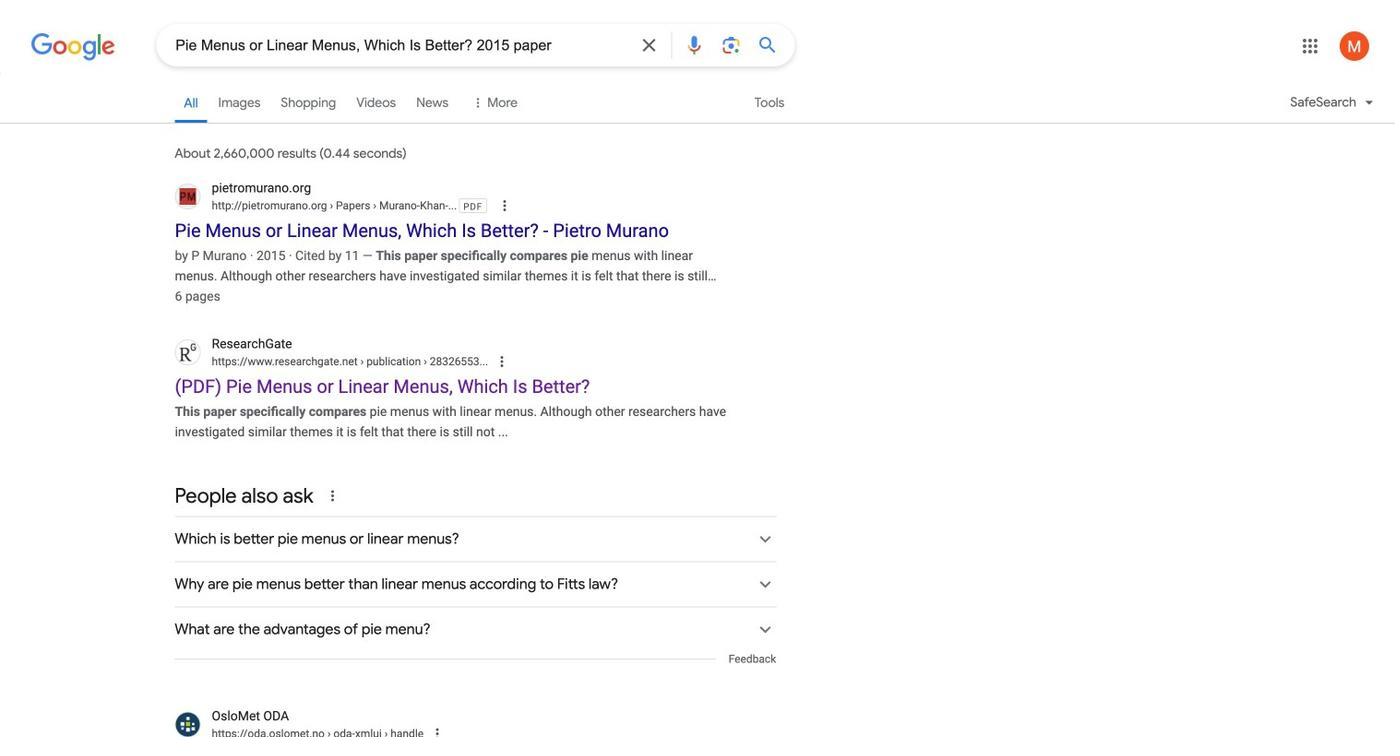 Task type: locate. For each thing, give the bounding box(es) containing it.
navigation
[[0, 81, 1396, 134]]

None text field
[[212, 726, 424, 738], [325, 728, 424, 738], [212, 726, 424, 738], [325, 728, 424, 738]]

None search field
[[0, 23, 795, 66]]

None text field
[[212, 198, 457, 214], [327, 199, 457, 212], [212, 353, 488, 370], [358, 355, 488, 368], [212, 198, 457, 214], [327, 199, 457, 212], [212, 353, 488, 370], [358, 355, 488, 368]]



Task type: vqa. For each thing, say whether or not it's contained in the screenshot.
THE ADD STOP button to the middle
no



Task type: describe. For each thing, give the bounding box(es) containing it.
search by voice image
[[683, 34, 706, 56]]

google image
[[31, 33, 116, 61]]

Search text field
[[176, 35, 627, 58]]

search by image image
[[720, 34, 742, 56]]



